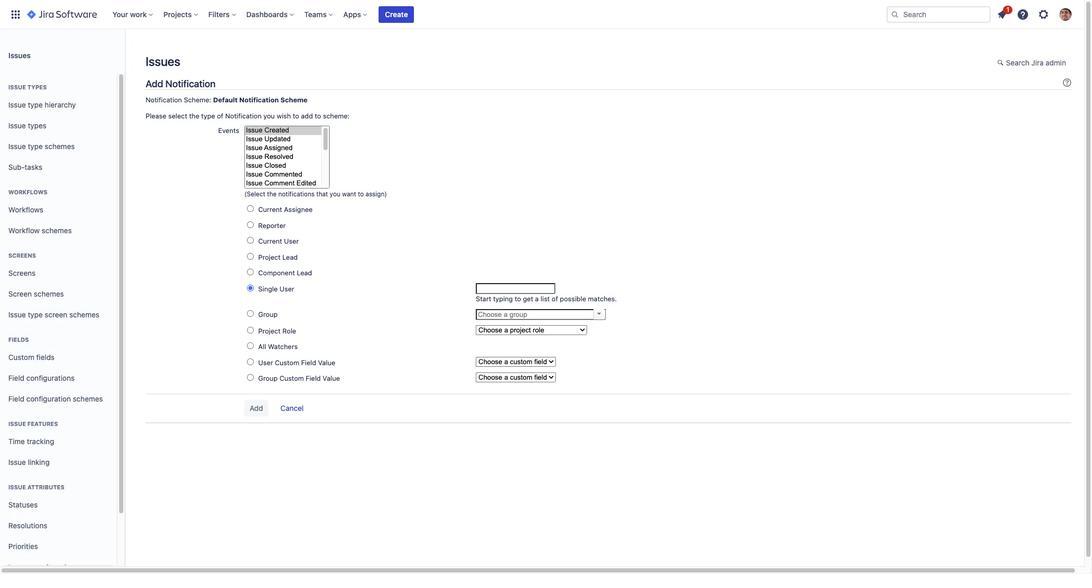 Task type: describe. For each thing, give the bounding box(es) containing it.
sidebar navigation image
[[113, 42, 136, 62]]

schemes inside fields group
[[73, 395, 103, 403]]

statuses link
[[4, 495, 113, 516]]

issue for issue types
[[8, 121, 26, 130]]

screen schemes link
[[4, 284, 113, 305]]

teams button
[[301, 6, 337, 23]]

features
[[27, 421, 58, 428]]

default
[[213, 96, 238, 104]]

0 vertical spatial you
[[263, 112, 275, 120]]

issue type hierarchy link
[[4, 95, 113, 115]]

work
[[130, 10, 147, 18]]

issue for issue linking
[[8, 458, 26, 467]]

fields group
[[4, 326, 113, 413]]

reporter
[[258, 221, 286, 230]]

screen
[[45, 310, 67, 319]]

apps
[[343, 10, 361, 18]]

issue for issue attributes
[[8, 484, 26, 491]]

create button
[[379, 6, 414, 23]]

issue features
[[8, 421, 58, 428]]

role
[[282, 327, 296, 335]]

search image
[[891, 10, 899, 18]]

tasks
[[25, 163, 42, 171]]

custom fields
[[8, 353, 55, 362]]

workflow schemes
[[8, 226, 72, 235]]

issue type screen schemes link
[[4, 305, 113, 326]]

field up issue features in the bottom of the page
[[8, 395, 24, 403]]

filters
[[208, 10, 230, 18]]

current for current assignee
[[258, 205, 282, 214]]

component lead
[[258, 269, 312, 277]]

field down custom fields
[[8, 374, 24, 383]]

workflows for workflows link
[[8, 205, 43, 214]]

notifications
[[278, 190, 315, 198]]

1
[[1007, 5, 1009, 13]]

field configuration schemes
[[8, 395, 103, 403]]

teams
[[304, 10, 327, 18]]

get
[[523, 295, 533, 303]]

lead for project lead
[[282, 253, 298, 262]]

issue for issue security schemes
[[8, 563, 26, 572]]

to left get
[[515, 295, 521, 303]]

scheme:
[[323, 112, 350, 120]]

please
[[146, 112, 166, 120]]

issue type screen schemes
[[8, 310, 99, 319]]

select
[[168, 112, 187, 120]]

dashboards
[[246, 10, 288, 18]]

custom fields link
[[4, 347, 113, 368]]

admin
[[1046, 58, 1066, 67]]

add
[[301, 112, 313, 120]]

issue features group
[[4, 410, 113, 476]]

user for current user
[[284, 237, 299, 246]]

possible
[[560, 295, 586, 303]]

custom inside custom fields link
[[8, 353, 34, 362]]

group custom field value
[[258, 375, 340, 383]]

type for hierarchy
[[28, 100, 43, 109]]

all
[[258, 343, 266, 351]]

type for screen
[[28, 310, 43, 319]]

1 horizontal spatial you
[[330, 190, 340, 198]]

watchers
[[268, 343, 298, 351]]

banner containing your work
[[0, 0, 1084, 29]]

notification up events
[[225, 112, 262, 120]]

screens link
[[4, 263, 113, 284]]

0 horizontal spatial the
[[189, 112, 199, 120]]

add
[[146, 78, 163, 89]]

Component Lead radio
[[247, 269, 254, 276]]

settings image
[[1038, 8, 1050, 21]]

time
[[8, 437, 25, 446]]

issue types
[[8, 84, 47, 90]]

issue for issue types
[[8, 84, 26, 90]]

workflows group
[[4, 178, 113, 244]]

help image
[[1017, 8, 1029, 21]]

field up group custom field value
[[301, 359, 316, 367]]

User Custom Field Value radio
[[247, 359, 254, 365]]

value for group custom field value
[[323, 375, 340, 383]]

appswitcher icon image
[[9, 8, 22, 21]]

projects button
[[160, 6, 202, 23]]

security
[[28, 563, 55, 572]]

type down scheme: at left
[[201, 112, 215, 120]]

issue for issue type screen schemes
[[8, 310, 26, 319]]

start typing to get a list of possible matches.
[[476, 295, 617, 303]]

priorities
[[8, 542, 38, 551]]

attributes
[[27, 484, 64, 491]]

events
[[218, 127, 239, 135]]

to left add
[[293, 112, 299, 120]]

priorities link
[[4, 537, 113, 558]]

issue types link
[[4, 115, 113, 136]]

screens for screens group
[[8, 252, 36, 259]]

issue for issue type hierarchy
[[8, 100, 26, 109]]

issue linking link
[[4, 452, 113, 473]]

want
[[342, 190, 356, 198]]

Current Assignee radio
[[247, 205, 254, 212]]

single
[[258, 285, 278, 293]]

schemes right screen
[[69, 310, 99, 319]]

to right add
[[315, 112, 321, 120]]

fields
[[36, 353, 55, 362]]

notification up scheme: at left
[[165, 78, 216, 89]]

resolutions
[[8, 521, 47, 530]]

schemes up issue type screen schemes
[[34, 289, 64, 298]]

Choose a group text field
[[476, 309, 606, 320]]

primary element
[[6, 0, 887, 29]]

field configurations
[[8, 374, 75, 383]]

issue for issue features
[[8, 421, 26, 428]]

schemes inside issue attributes group
[[57, 563, 87, 572]]

resolutions link
[[4, 516, 113, 537]]

linking
[[28, 458, 50, 467]]

to right want
[[358, 190, 364, 198]]

matches.
[[588, 295, 617, 303]]

0 horizontal spatial issues
[[8, 51, 31, 60]]

value for user custom field value
[[318, 359, 335, 367]]

Reporter radio
[[247, 221, 254, 228]]

field down the user custom field value
[[306, 375, 321, 383]]

your work
[[112, 10, 147, 18]]

fields
[[8, 336, 29, 343]]

0 horizontal spatial of
[[217, 112, 223, 120]]

project for project role
[[258, 327, 281, 335]]

search jira admin
[[1006, 58, 1066, 67]]



Task type: locate. For each thing, give the bounding box(es) containing it.
workflows up workflow
[[8, 205, 43, 214]]

to
[[293, 112, 299, 120], [315, 112, 321, 120], [358, 190, 364, 198], [515, 295, 521, 303]]

a
[[535, 295, 539, 303]]

custom for group
[[280, 375, 304, 383]]

None text field
[[476, 283, 555, 294]]

statuses
[[8, 501, 38, 509]]

issue inside issue linking link
[[8, 458, 26, 467]]

your profile and settings image
[[1059, 8, 1072, 21]]

workflow schemes link
[[4, 221, 113, 241]]

time tracking link
[[4, 432, 113, 452]]

sub-tasks link
[[4, 157, 113, 178]]

Project Lead radio
[[247, 253, 254, 260]]

2 screens from the top
[[8, 269, 36, 278]]

custom
[[8, 353, 34, 362], [275, 359, 299, 367], [280, 375, 304, 383]]

issue attributes
[[8, 484, 64, 491]]

screens group
[[4, 241, 113, 329]]

user down component lead
[[280, 285, 294, 293]]

you right that
[[330, 190, 340, 198]]

custom down fields
[[8, 353, 34, 362]]

screens for 'screens' link
[[8, 269, 36, 278]]

list
[[541, 295, 550, 303]]

filters button
[[205, 6, 240, 23]]

schemes
[[45, 142, 75, 151], [42, 226, 72, 235], [34, 289, 64, 298], [69, 310, 99, 319], [73, 395, 103, 403], [57, 563, 87, 572]]

notification up please
[[146, 96, 182, 104]]

1 issue from the top
[[8, 84, 26, 90]]

your
[[112, 10, 128, 18]]

project up component
[[258, 253, 281, 262]]

sub-tasks
[[8, 163, 42, 171]]

1 group from the top
[[258, 311, 278, 319]]

tracking
[[27, 437, 54, 446]]

search
[[1006, 58, 1030, 67]]

custom down watchers at the left bottom
[[275, 359, 299, 367]]

component
[[258, 269, 295, 277]]

1 vertical spatial workflows
[[8, 205, 43, 214]]

schemes down priorities link at the left bottom of page
[[57, 563, 87, 572]]

user right user custom field value option
[[258, 359, 273, 367]]

type
[[28, 100, 43, 109], [201, 112, 215, 120], [28, 142, 43, 151], [28, 310, 43, 319]]

issue linking
[[8, 458, 50, 467]]

lead
[[282, 253, 298, 262], [297, 269, 312, 277]]

1 current from the top
[[258, 205, 282, 214]]

1 project from the top
[[258, 253, 281, 262]]

issues
[[8, 51, 31, 60], [146, 54, 180, 69]]

group right group radio
[[258, 311, 278, 319]]

assign)
[[366, 190, 387, 198]]

current
[[258, 205, 282, 214], [258, 237, 282, 246]]

1 horizontal spatial the
[[267, 190, 277, 198]]

8 issue from the top
[[8, 484, 26, 491]]

lead right component
[[297, 269, 312, 277]]

value up group custom field value
[[318, 359, 335, 367]]

dashboards button
[[243, 6, 298, 23]]

configurations
[[26, 374, 75, 383]]

please select the type of notification you wish to add to scheme:
[[146, 112, 350, 120]]

typing
[[493, 295, 513, 303]]

issue inside 'issue type hierarchy' link
[[8, 100, 26, 109]]

issue security schemes
[[8, 563, 87, 572]]

2 group from the top
[[258, 375, 278, 383]]

0 vertical spatial user
[[284, 237, 299, 246]]

issue inside issue types "link"
[[8, 121, 26, 130]]

your work button
[[109, 6, 157, 23]]

workflow
[[8, 226, 40, 235]]

1 vertical spatial you
[[330, 190, 340, 198]]

the down scheme: at left
[[189, 112, 199, 120]]

Current User radio
[[247, 237, 254, 244]]

cancel link
[[275, 401, 309, 418]]

you left wish
[[263, 112, 275, 120]]

1 vertical spatial lead
[[297, 269, 312, 277]]

lead for component lead
[[297, 269, 312, 277]]

issue type hierarchy
[[8, 100, 76, 109]]

3 issue from the top
[[8, 121, 26, 130]]

group for group custom field value
[[258, 375, 278, 383]]

field configurations link
[[4, 368, 113, 389]]

7 issue from the top
[[8, 458, 26, 467]]

issue inside issue security schemes link
[[8, 563, 26, 572]]

small image
[[997, 59, 1006, 67]]

projects
[[163, 10, 192, 18]]

6 issue from the top
[[8, 421, 26, 428]]

0 vertical spatial of
[[217, 112, 223, 120]]

issue
[[8, 84, 26, 90], [8, 100, 26, 109], [8, 121, 26, 130], [8, 142, 26, 151], [8, 310, 26, 319], [8, 421, 26, 428], [8, 458, 26, 467], [8, 484, 26, 491], [8, 563, 26, 572]]

issue inside issue type screen schemes link
[[8, 310, 26, 319]]

issue inside issue type schemes link
[[8, 142, 26, 151]]

time tracking
[[8, 437, 54, 446]]

current down reporter
[[258, 237, 282, 246]]

1 horizontal spatial issues
[[146, 54, 180, 69]]

None submit
[[244, 400, 268, 417]]

the right the (select
[[267, 190, 277, 198]]

Search field
[[887, 6, 991, 23]]

issue attributes group
[[4, 473, 113, 575]]

start
[[476, 295, 491, 303]]

jira software image
[[27, 8, 97, 21], [27, 8, 97, 21]]

value down the user custom field value
[[323, 375, 340, 383]]

0 horizontal spatial you
[[263, 112, 275, 120]]

screen
[[8, 289, 32, 298]]

1 horizontal spatial of
[[552, 295, 558, 303]]

0 vertical spatial value
[[318, 359, 335, 367]]

field
[[301, 359, 316, 367], [8, 374, 24, 383], [306, 375, 321, 383], [8, 395, 24, 403]]

issue for issue type schemes
[[8, 142, 26, 151]]

workflows
[[8, 189, 47, 196], [8, 205, 43, 214]]

wish
[[277, 112, 291, 120]]

issue type schemes
[[8, 142, 75, 151]]

issues up issue types
[[8, 51, 31, 60]]

0 vertical spatial current
[[258, 205, 282, 214]]

1 vertical spatial screens
[[8, 269, 36, 278]]

9 issue from the top
[[8, 563, 26, 572]]

configuration
[[26, 395, 71, 403]]

notifications image
[[996, 8, 1008, 21]]

group
[[258, 311, 278, 319], [258, 375, 278, 383]]

add notification
[[146, 78, 216, 89]]

jira
[[1032, 58, 1044, 67]]

scheme
[[280, 96, 308, 104]]

group right the group custom field value "radio"
[[258, 375, 278, 383]]

workflows down sub-tasks
[[8, 189, 47, 196]]

schemes down issue types "link"
[[45, 142, 75, 151]]

2 vertical spatial user
[[258, 359, 273, 367]]

0 vertical spatial the
[[189, 112, 199, 120]]

1 vertical spatial of
[[552, 295, 558, 303]]

lead up component lead
[[282, 253, 298, 262]]

0 vertical spatial workflows
[[8, 189, 47, 196]]

Single User radio
[[247, 285, 254, 292]]

2 issue from the top
[[8, 100, 26, 109]]

Group Custom Field Value radio
[[247, 375, 254, 381]]

current assignee
[[258, 205, 313, 214]]

1 vertical spatial the
[[267, 190, 277, 198]]

all watchers
[[258, 343, 298, 351]]

0 vertical spatial lead
[[282, 253, 298, 262]]

type left screen
[[28, 310, 43, 319]]

types
[[27, 84, 47, 90]]

Group radio
[[247, 311, 254, 318]]

0 vertical spatial screens
[[8, 252, 36, 259]]

of right list
[[552, 295, 558, 303]]

schemes inside 'issue types' group
[[45, 142, 75, 151]]

current for current user
[[258, 237, 282, 246]]

1 workflows from the top
[[8, 189, 47, 196]]

user
[[284, 237, 299, 246], [280, 285, 294, 293], [258, 359, 273, 367]]

Project Role radio
[[247, 327, 254, 334]]

2 current from the top
[[258, 237, 282, 246]]

type for schemes
[[28, 142, 43, 151]]

schemes inside workflows group
[[42, 226, 72, 235]]

current user
[[258, 237, 299, 246]]

of down default
[[217, 112, 223, 120]]

0 vertical spatial project
[[258, 253, 281, 262]]

1 screens from the top
[[8, 252, 36, 259]]

project role
[[258, 327, 296, 335]]

5 issue from the top
[[8, 310, 26, 319]]

(select the notifications that you want to assign)
[[244, 190, 387, 198]]

user up project lead
[[284, 237, 299, 246]]

2 workflows from the top
[[8, 205, 43, 214]]

1 vertical spatial current
[[258, 237, 282, 246]]

issue type schemes link
[[4, 136, 113, 157]]

group for group
[[258, 311, 278, 319]]

assignee
[[284, 205, 313, 214]]

1 vertical spatial group
[[258, 375, 278, 383]]

notification up please select the type of notification you wish to add to scheme:
[[239, 96, 279, 104]]

field configuration schemes link
[[4, 389, 113, 410]]

screens down workflow
[[8, 252, 36, 259]]

schemes down field configurations link
[[73, 395, 103, 403]]

project lead
[[258, 253, 298, 262]]

1 vertical spatial value
[[323, 375, 340, 383]]

banner
[[0, 0, 1084, 29]]

issues up add
[[146, 54, 180, 69]]

issue types group
[[4, 73, 113, 181]]

type inside screens group
[[28, 310, 43, 319]]

1 vertical spatial project
[[258, 327, 281, 335]]

(select
[[244, 190, 265, 198]]

sub-
[[8, 163, 25, 171]]

workflows for workflows group
[[8, 189, 47, 196]]

workflows link
[[4, 200, 113, 221]]

custom down the user custom field value
[[280, 375, 304, 383]]

hierarchy
[[45, 100, 76, 109]]

apps button
[[340, 6, 372, 23]]

that
[[316, 190, 328, 198]]

0 vertical spatial group
[[258, 311, 278, 319]]

type up tasks on the left top of page
[[28, 142, 43, 151]]

create
[[385, 10, 408, 18]]

screens up screen
[[8, 269, 36, 278]]

custom for user
[[275, 359, 299, 367]]

schemes down workflows link
[[42, 226, 72, 235]]

All Watchers radio
[[247, 343, 254, 350]]

project up "all"
[[258, 327, 281, 335]]

4 issue from the top
[[8, 142, 26, 151]]

scheme:
[[184, 96, 211, 104]]

types
[[28, 121, 46, 130]]

1 vertical spatial user
[[280, 285, 294, 293]]

type down types
[[28, 100, 43, 109]]

the
[[189, 112, 199, 120], [267, 190, 277, 198]]

project
[[258, 253, 281, 262], [258, 327, 281, 335]]

2 project from the top
[[258, 327, 281, 335]]

screen schemes
[[8, 289, 64, 298]]

project for project lead
[[258, 253, 281, 262]]

current up reporter
[[258, 205, 282, 214]]

issue types
[[8, 121, 46, 130]]

issue security schemes link
[[4, 558, 113, 575]]

user for single user
[[280, 285, 294, 293]]



Task type: vqa. For each thing, say whether or not it's contained in the screenshot.
Premium image at right top
no



